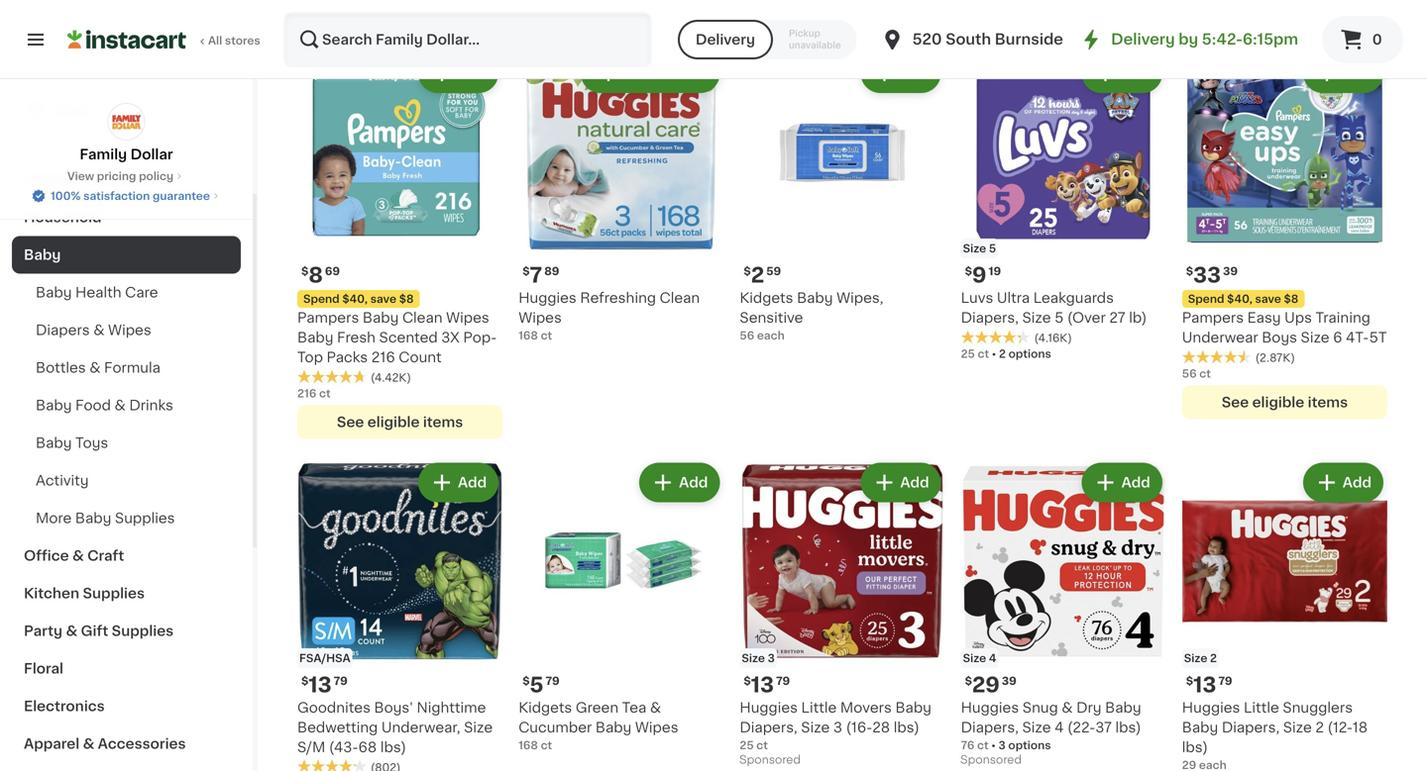 Task type: vqa. For each thing, say whether or not it's contained in the screenshot.


Task type: describe. For each thing, give the bounding box(es) containing it.
diapers, inside huggies little snugglers baby diapers, size 2 (12-18 lbs) 29 each
[[1222, 721, 1280, 735]]

see for 8
[[337, 416, 364, 430]]

56 ct
[[1182, 369, 1211, 380]]

$ inside the $ 2 59
[[744, 266, 751, 277]]

8
[[309, 265, 323, 286]]

activity
[[36, 474, 89, 488]]

ct down underwear
[[1199, 369, 1211, 380]]

underwear,
[[381, 721, 460, 735]]

diapers & wipes link
[[12, 312, 241, 349]]

apparel
[[24, 738, 79, 752]]

1 vertical spatial supplies
[[83, 587, 145, 601]]

sensitive
[[740, 311, 803, 325]]

delivery button
[[678, 20, 773, 59]]

scented
[[379, 331, 438, 345]]

2 vertical spatial supplies
[[112, 625, 174, 639]]

dry
[[1076, 701, 1102, 715]]

save for 33
[[1255, 294, 1281, 305]]

ct inside huggies refreshing clean wipes 168 ct
[[541, 331, 552, 342]]

(22-
[[1067, 721, 1095, 735]]

1 horizontal spatial see
[[558, 6, 585, 20]]

electronics link
[[12, 688, 241, 726]]

delivery by 5:42-6:15pm
[[1111, 32, 1298, 47]]

kitchen
[[24, 587, 79, 601]]

size inside huggies snug & dry baby diapers, size 4 (22-37 lbs) 76 ct • 3 options
[[1022, 721, 1051, 735]]

(4.16k)
[[1034, 333, 1072, 344]]

0 vertical spatial supplies
[[115, 512, 175, 526]]

(4.42k)
[[371, 373, 411, 384]]

apparel & accessories
[[24, 738, 186, 752]]

underwear
[[1182, 331, 1258, 345]]

5 inside luvs ultra leakguards diapers, size 5 (over 27 lb)
[[1054, 311, 1064, 325]]

holiday
[[24, 173, 79, 187]]

product group containing 2
[[740, 49, 945, 344]]

520
[[912, 32, 942, 47]]

(12-
[[1327, 721, 1353, 735]]

little for snugglers
[[1244, 701, 1279, 715]]

cucumber
[[518, 721, 592, 735]]

& left craft
[[72, 550, 84, 563]]

$ inside $ 5 79
[[522, 676, 530, 687]]

huggies for huggies little snugglers baby diapers, size 2 (12-18 lbs)
[[1182, 701, 1240, 715]]

ct down luvs
[[978, 349, 989, 360]]

all
[[208, 35, 222, 46]]

Search field
[[285, 14, 650, 65]]

1 horizontal spatial 25
[[961, 349, 975, 360]]

spend for 8
[[303, 294, 340, 305]]

product group containing 29
[[961, 459, 1166, 772]]

0 button
[[1322, 16, 1403, 63]]

diapers, inside huggies snug & dry baby diapers, size 4 (22-37 lbs) 76 ct • 3 options
[[961, 721, 1019, 735]]

party & gift supplies link
[[12, 613, 241, 651]]

office & craft link
[[12, 538, 241, 575]]

baby toys link
[[12, 425, 241, 462]]

service type group
[[678, 20, 857, 59]]

baby inside baby link
[[24, 248, 61, 262]]

33
[[1193, 265, 1221, 286]]

25 ct • 2 options
[[961, 349, 1051, 360]]

baby inside the kidgets green tea & cucumber baby wipes 168 ct
[[595, 721, 632, 735]]

policy
[[139, 171, 174, 182]]

& inside the kidgets green tea & cucumber baby wipes 168 ct
[[650, 701, 661, 715]]

drinks
[[129, 399, 173, 413]]

avenue
[[1067, 32, 1124, 47]]

holiday essentials link
[[12, 161, 241, 199]]

$ 5 79
[[522, 675, 560, 696]]

more baby supplies link
[[12, 500, 241, 538]]

5:42-
[[1202, 32, 1243, 47]]

baby inside baby health care link
[[36, 286, 72, 300]]

lbs) for huggies little movers baby diapers, size 3 (16-28 lbs) 25 ct
[[894, 721, 920, 735]]

79 for kidgets green tea & cucumber baby wipes
[[546, 676, 560, 687]]

39 for 33
[[1223, 266, 1238, 277]]

0 horizontal spatial 216
[[297, 389, 316, 399]]

kidgets for 2
[[740, 291, 793, 305]]

product group containing 9
[[961, 49, 1166, 362]]

$ 13 79 for huggies little movers baby diapers, size 3 (16-28 lbs)
[[744, 675, 790, 696]]

3 inside huggies snug & dry baby diapers, size 4 (22-37 lbs) 76 ct • 3 options
[[998, 741, 1006, 751]]

huggies little snugglers baby diapers, size 2 (12-18 lbs) 29 each
[[1182, 701, 1368, 771]]

& right diapers at the top left of the page
[[93, 324, 105, 337]]

18
[[1353, 721, 1368, 735]]

all stores link
[[67, 12, 262, 67]]

size inside the "huggies little movers baby diapers, size 3 (16-28 lbs) 25 ct"
[[801, 721, 830, 735]]

$ inside the $ 8 69
[[301, 266, 309, 277]]

office
[[24, 550, 69, 563]]

& right food
[[114, 399, 126, 413]]

ct down top
[[319, 389, 331, 399]]

$ 29 39
[[965, 675, 1017, 696]]

bottles & formula link
[[12, 349, 241, 387]]

burnside
[[995, 32, 1063, 47]]

0 vertical spatial items
[[644, 6, 684, 20]]

ultra
[[997, 291, 1030, 305]]

27
[[1109, 311, 1125, 325]]

south
[[946, 32, 991, 47]]

216 ct
[[297, 389, 331, 399]]

wipes up the formula
[[108, 324, 151, 337]]

see eligible items button for 8
[[297, 406, 503, 440]]

more baby supplies
[[36, 512, 175, 526]]

see eligible items for 33
[[1222, 396, 1348, 410]]

floral
[[24, 662, 63, 676]]

delivery for delivery
[[696, 33, 755, 47]]

68
[[358, 741, 377, 755]]

baby inside the "more baby supplies" link
[[75, 512, 111, 526]]

guarantee
[[153, 191, 210, 202]]

$ 8 69
[[301, 265, 340, 286]]

520 south burnside avenue button
[[881, 12, 1124, 67]]

baby health care link
[[12, 274, 241, 312]]

see for 33
[[1222, 396, 1249, 410]]

$ inside $ 33 39
[[1186, 266, 1193, 277]]

3 inside the "huggies little movers baby diapers, size 3 (16-28 lbs) 25 ct"
[[833, 721, 842, 735]]

• inside huggies snug & dry baby diapers, size 4 (22-37 lbs) 76 ct • 3 options
[[991, 741, 996, 751]]

clean for refreshing
[[660, 291, 700, 305]]

1 horizontal spatial see eligible items button
[[518, 0, 724, 30]]

packs
[[327, 351, 368, 365]]

wipes inside the kidgets green tea & cucumber baby wipes 168 ct
[[635, 721, 678, 735]]

training
[[1316, 311, 1370, 325]]

stores
[[225, 35, 260, 46]]

pricing
[[97, 171, 136, 182]]

1 horizontal spatial see eligible items
[[558, 6, 684, 20]]

apparel & accessories link
[[12, 726, 241, 764]]

top
[[297, 351, 323, 365]]

party & gift supplies
[[24, 625, 174, 639]]

view pricing policy
[[67, 171, 174, 182]]

$ 13 79 for huggies little snugglers baby diapers, size 2 (12-18 lbs)
[[1186, 675, 1232, 696]]

$ 13 79 for goodnites boys' nighttime bedwetting underwear, size s/m (43-68 lbs)
[[301, 675, 348, 696]]

family
[[80, 148, 127, 162]]

luvs ultra leakguards diapers, size 5 (over 27 lb)
[[961, 291, 1147, 325]]

5 for size 5
[[989, 243, 996, 254]]

delivery by 5:42-6:15pm link
[[1079, 28, 1298, 52]]

& left gift
[[66, 625, 77, 639]]

family dollar
[[80, 148, 173, 162]]

9
[[972, 265, 987, 286]]

baby link
[[12, 236, 241, 274]]

100% satisfaction guarantee button
[[31, 184, 222, 204]]

diapers, inside the "huggies little movers baby diapers, size 3 (16-28 lbs) 25 ct"
[[740, 721, 797, 735]]

100%
[[51, 191, 81, 202]]

baby up top
[[297, 331, 333, 345]]

39 for 29
[[1002, 676, 1017, 687]]

fsa/hsa
[[299, 653, 350, 664]]

79 for huggies little snugglers baby diapers, size 2 (12-18 lbs)
[[1218, 676, 1232, 687]]

sponsored badge image for 13
[[740, 755, 800, 767]]

household link
[[12, 199, 241, 236]]

add to cart
[[624, 66, 704, 80]]

76
[[961, 741, 974, 751]]

wipes inside pampers baby clean wipes baby fresh scented 3x pop- top packs 216 count
[[446, 311, 489, 325]]

each inside huggies little snugglers baby diapers, size 2 (12-18 lbs) 29 each
[[1199, 760, 1227, 771]]

baby inside baby food & drinks link
[[36, 399, 72, 413]]

3x
[[441, 331, 460, 345]]

spend $40, save $8 for 33
[[1188, 294, 1298, 305]]

(over
[[1067, 311, 1106, 325]]

1 options from the top
[[1008, 349, 1051, 360]]

100% satisfaction guarantee
[[51, 191, 210, 202]]

care
[[125, 286, 158, 300]]



Task type: locate. For each thing, give the bounding box(es) containing it.
goodnites
[[297, 701, 371, 715]]

sponsored badge image down 76
[[961, 755, 1021, 767]]

baby right movers
[[895, 701, 931, 715]]

& inside 'link'
[[89, 361, 101, 375]]

13 for huggies little movers baby diapers, size 3 (16-28 lbs)
[[751, 675, 774, 696]]

items for 33
[[1308, 396, 1348, 410]]

2 $ 13 79 from the left
[[744, 675, 790, 696]]

little for movers
[[801, 701, 837, 715]]

lb)
[[1129, 311, 1147, 325]]

baby down green at the bottom
[[595, 721, 632, 735]]

0 horizontal spatial $ 13 79
[[301, 675, 348, 696]]

1 vertical spatial 39
[[1002, 676, 1017, 687]]

1 168 from the top
[[518, 331, 538, 342]]

pampers up fresh
[[297, 311, 359, 325]]

2 horizontal spatial items
[[1308, 396, 1348, 410]]

huggies inside huggies refreshing clean wipes 168 ct
[[518, 291, 577, 305]]

2 horizontal spatial 5
[[1054, 311, 1064, 325]]

2 vertical spatial see
[[337, 416, 364, 430]]

kidgets baby wipes, sensitive 56 each
[[740, 291, 883, 342]]

1 vertical spatial 216
[[297, 389, 316, 399]]

37
[[1095, 721, 1112, 735]]

79 up huggies little snugglers baby diapers, size 2 (12-18 lbs) 29 each
[[1218, 676, 1232, 687]]

lbs) right "28"
[[894, 721, 920, 735]]

supplies up floral link
[[112, 625, 174, 639]]

1 horizontal spatial 56
[[1182, 369, 1197, 380]]

supplies down craft
[[83, 587, 145, 601]]

little inside the "huggies little movers baby diapers, size 3 (16-28 lbs) 25 ct"
[[801, 701, 837, 715]]

little inside huggies little snugglers baby diapers, size 2 (12-18 lbs) 29 each
[[1244, 701, 1279, 715]]

1 $8 from the left
[[399, 294, 414, 305]]

1 horizontal spatial sponsored badge image
[[961, 755, 1021, 767]]

pampers inside pampers baby clean wipes baby fresh scented 3x pop- top packs 216 count
[[297, 311, 359, 325]]

1 vertical spatial •
[[991, 741, 996, 751]]

$ left 89
[[522, 266, 530, 277]]

see
[[558, 6, 585, 20], [1222, 396, 1249, 410], [337, 416, 364, 430]]

kidgets inside 'kidgets baby wipes, sensitive 56 each'
[[740, 291, 793, 305]]

see eligible items for 8
[[337, 416, 463, 430]]

1 horizontal spatial clean
[[660, 291, 700, 305]]

ct down cucumber
[[541, 741, 552, 751]]

2 • from the top
[[991, 741, 996, 751]]

lbs) inside the "huggies little movers baby diapers, size 3 (16-28 lbs) 25 ct"
[[894, 721, 920, 735]]

0 horizontal spatial save
[[370, 294, 396, 305]]

huggies
[[518, 291, 577, 305], [740, 701, 798, 715], [961, 701, 1019, 715], [1182, 701, 1240, 715]]

baby down size 2
[[1182, 721, 1218, 735]]

1 pampers from the left
[[297, 311, 359, 325]]

0 vertical spatial •
[[992, 349, 996, 360]]

39 up huggies snug & dry baby diapers, size 4 (22-37 lbs) 76 ct • 3 options at the bottom of the page
[[1002, 676, 1017, 687]]

79 inside $ 5 79
[[546, 676, 560, 687]]

1 horizontal spatial little
[[1244, 701, 1279, 715]]

& right the 'apparel' at bottom left
[[83, 738, 94, 752]]

goodnites boys' nighttime bedwetting underwear, size s/m (43-68 lbs)
[[297, 701, 493, 755]]

1 vertical spatial see
[[1222, 396, 1249, 410]]

to
[[657, 66, 671, 80]]

wipes inside huggies refreshing clean wipes 168 ct
[[518, 311, 562, 325]]

spend down '33'
[[1188, 294, 1224, 305]]

electronics
[[24, 700, 105, 714]]

$8 for 8
[[399, 294, 414, 305]]

0 horizontal spatial $40,
[[342, 294, 368, 305]]

5t
[[1369, 331, 1387, 345]]

items down count
[[423, 416, 463, 430]]

essentials
[[82, 173, 155, 187]]

1 vertical spatial options
[[1008, 741, 1051, 751]]

supplies
[[115, 512, 175, 526], [83, 587, 145, 601], [112, 625, 174, 639]]

spend down the $ 8 69
[[303, 294, 340, 305]]

baby inside the "huggies little movers baby diapers, size 3 (16-28 lbs) 25 ct"
[[895, 701, 931, 715]]

2 options from the top
[[1008, 741, 1051, 751]]

$ 7 89
[[522, 265, 559, 286]]

leakguards
[[1033, 291, 1114, 305]]

168
[[518, 331, 538, 342], [518, 741, 538, 751]]

product group containing 8
[[297, 49, 503, 440]]

1 vertical spatial items
[[1308, 396, 1348, 410]]

2 $40, from the left
[[1227, 294, 1252, 305]]

0 horizontal spatial 3
[[768, 653, 775, 664]]

add inside button
[[624, 66, 653, 80]]

easy
[[1247, 311, 1281, 325]]

0 horizontal spatial eligible
[[367, 416, 420, 430]]

1 vertical spatial 25
[[740, 741, 754, 751]]

3 13 from the left
[[1193, 675, 1216, 696]]

pampers easy ups training underwear boys size 6 4t-5t
[[1182, 311, 1387, 345]]

movers
[[840, 701, 892, 715]]

1 horizontal spatial $8
[[1284, 294, 1298, 305]]

$ 13 79 down size 2
[[1186, 675, 1232, 696]]

13 down size 2
[[1193, 675, 1216, 696]]

huggies down the $ 29 39
[[961, 701, 1019, 715]]

39 inside $ 33 39
[[1223, 266, 1238, 277]]

huggies inside huggies snug & dry baby diapers, size 4 (22-37 lbs) 76 ct • 3 options
[[961, 701, 1019, 715]]

0 horizontal spatial spend $40, save $8
[[303, 294, 414, 305]]

1 horizontal spatial 4
[[1054, 721, 1064, 735]]

0 horizontal spatial $8
[[399, 294, 414, 305]]

spend $40, save $8
[[303, 294, 414, 305], [1188, 294, 1298, 305]]

29
[[972, 675, 1000, 696], [1182, 760, 1196, 771]]

lbs) right the 37
[[1115, 721, 1141, 735]]

0
[[1372, 33, 1382, 47]]

0 horizontal spatial delivery
[[696, 33, 755, 47]]

168 inside the kidgets green tea & cucumber baby wipes 168 ct
[[518, 741, 538, 751]]

0 vertical spatial 39
[[1223, 266, 1238, 277]]

sponsored badge image down the "huggies little movers baby diapers, size 3 (16-28 lbs) 25 ct"
[[740, 755, 800, 767]]

1 horizontal spatial 39
[[1223, 266, 1238, 277]]

eligible down (2.87k) in the right of the page
[[1252, 396, 1304, 410]]

69
[[325, 266, 340, 277]]

1 save from the left
[[370, 294, 396, 305]]

household
[[24, 211, 102, 224]]

wipes down 'tea'
[[635, 721, 678, 735]]

4 inside huggies snug & dry baby diapers, size 4 (22-37 lbs) 76 ct • 3 options
[[1054, 721, 1064, 735]]

baby food & drinks
[[36, 399, 173, 413]]

$ down size 4
[[965, 676, 972, 687]]

items down 6
[[1308, 396, 1348, 410]]

bedwetting
[[297, 721, 378, 735]]

pampers
[[297, 311, 359, 325], [1182, 311, 1244, 325]]

0 horizontal spatial 29
[[972, 675, 1000, 696]]

product group
[[297, 49, 503, 440], [518, 49, 724, 344], [740, 49, 945, 344], [961, 49, 1166, 362], [1182, 49, 1387, 420], [297, 459, 503, 772], [518, 459, 724, 754], [740, 459, 945, 772], [961, 459, 1166, 772], [1182, 459, 1387, 772]]

13 for huggies little snugglers baby diapers, size 2 (12-18 lbs)
[[1193, 675, 1216, 696]]

2 168 from the top
[[518, 741, 538, 751]]

cart
[[675, 66, 704, 80]]

view
[[67, 171, 94, 182]]

clean for baby
[[402, 311, 443, 325]]

25 inside the "huggies little movers baby diapers, size 3 (16-28 lbs) 25 ct"
[[740, 741, 754, 751]]

0 horizontal spatial see eligible items
[[337, 416, 463, 430]]

save for 8
[[370, 294, 396, 305]]

(16-
[[846, 721, 872, 735]]

2 horizontal spatial $ 13 79
[[1186, 675, 1232, 696]]

s/m
[[297, 741, 325, 755]]

2 sponsored badge image from the left
[[961, 755, 1021, 767]]

1 horizontal spatial eligible
[[589, 6, 641, 20]]

lbs) for huggies little snugglers baby diapers, size 2 (12-18 lbs) 29 each
[[1182, 741, 1208, 755]]

pampers for 8
[[297, 311, 359, 325]]

0 horizontal spatial see eligible items button
[[297, 406, 503, 440]]

clean inside pampers baby clean wipes baby fresh scented 3x pop- top packs 216 count
[[402, 311, 443, 325]]

1 horizontal spatial items
[[644, 6, 684, 20]]

diapers, inside luvs ultra leakguards diapers, size 5 (over 27 lb)
[[961, 311, 1019, 325]]

baby down the household
[[24, 248, 61, 262]]

luvs
[[961, 291, 993, 305]]

eligible down (4.42k) at the left of the page
[[367, 416, 420, 430]]

1 horizontal spatial $ 13 79
[[744, 675, 790, 696]]

$ 13 79 up 'goodnites'
[[301, 675, 348, 696]]

2 vertical spatial items
[[423, 416, 463, 430]]

$40, up fresh
[[342, 294, 368, 305]]

accessories
[[98, 738, 186, 752]]

ups
[[1284, 311, 1312, 325]]

1 horizontal spatial spend
[[1188, 294, 1224, 305]]

size inside huggies little snugglers baby diapers, size 2 (12-18 lbs) 29 each
[[1283, 721, 1312, 735]]

kidgets inside the kidgets green tea & cucumber baby wipes 168 ct
[[518, 701, 572, 715]]

2 spend from the left
[[1188, 294, 1224, 305]]

options inside huggies snug & dry baby diapers, size 4 (22-37 lbs) 76 ct • 3 options
[[1008, 741, 1051, 751]]

options down the snug
[[1008, 741, 1051, 751]]

view pricing policy link
[[67, 168, 185, 184]]

1 horizontal spatial each
[[1199, 760, 1227, 771]]

family dollar logo image
[[108, 103, 145, 141]]

6:15pm
[[1243, 32, 1298, 47]]

huggies little movers baby diapers, size 3 (16-28 lbs) 25 ct
[[740, 701, 931, 751]]

4 79 from the left
[[1218, 676, 1232, 687]]

refreshing
[[580, 291, 656, 305]]

wipes down $ 7 89
[[518, 311, 562, 325]]

3 right 76
[[998, 741, 1006, 751]]

4t-
[[1346, 331, 1369, 345]]

$ left 69
[[301, 266, 309, 277]]

0 horizontal spatial 56
[[740, 331, 754, 342]]

diapers, left (12-
[[1222, 721, 1280, 735]]

diapers, up 76
[[961, 721, 1019, 735]]

1 sponsored badge image from the left
[[740, 755, 800, 767]]

0 vertical spatial 29
[[972, 675, 1000, 696]]

spend for 33
[[1188, 294, 1224, 305]]

supplies up office & craft link
[[115, 512, 175, 526]]

2 horizontal spatial see
[[1222, 396, 1249, 410]]

see eligible items button down (4.42k) at the left of the page
[[297, 406, 503, 440]]

delivery for delivery by 5:42-6:15pm
[[1111, 32, 1175, 47]]

$8 for 33
[[1284, 294, 1298, 305]]

spend $40, save $8 down 69
[[303, 294, 414, 305]]

29 inside huggies little snugglers baby diapers, size 2 (12-18 lbs) 29 each
[[1182, 760, 1196, 771]]

2 down snugglers
[[1315, 721, 1324, 735]]

size inside pampers easy ups training underwear boys size 6 4t-5t
[[1301, 331, 1329, 345]]

lbs) inside goodnites boys' nighttime bedwetting underwear, size s/m (43-68 lbs)
[[380, 741, 406, 755]]

$ inside the $ 9 19
[[965, 266, 972, 277]]

0 horizontal spatial kidgets
[[518, 701, 572, 715]]

baby inside baby toys link
[[36, 437, 72, 450]]

huggies for huggies snug & dry baby diapers, size 4 (22-37 lbs)
[[961, 701, 1019, 715]]

• right 76
[[991, 741, 996, 751]]

59
[[766, 266, 781, 277]]

1 spend $40, save $8 from the left
[[303, 294, 414, 305]]

lbs) inside huggies little snugglers baby diapers, size 2 (12-18 lbs) 29 each
[[1182, 741, 1208, 755]]

pampers inside pampers easy ups training underwear boys size 6 4t-5t
[[1182, 311, 1244, 325]]

0 horizontal spatial 39
[[1002, 676, 1017, 687]]

0 vertical spatial clean
[[660, 291, 700, 305]]

eligible for 33
[[1252, 396, 1304, 410]]

size inside luvs ultra leakguards diapers, size 5 (over 27 lb)
[[1022, 311, 1051, 325]]

3 79 from the left
[[546, 676, 560, 687]]

79
[[334, 676, 348, 687], [776, 676, 790, 687], [546, 676, 560, 687], [1218, 676, 1232, 687]]

1 vertical spatial 168
[[518, 741, 538, 751]]

see eligible items up add to cart button
[[558, 6, 684, 20]]

$ down size 2
[[1186, 676, 1193, 687]]

1 horizontal spatial 3
[[833, 721, 842, 735]]

size 3
[[742, 653, 775, 664]]

1 vertical spatial 5
[[1054, 311, 1064, 325]]

1 horizontal spatial delivery
[[1111, 32, 1175, 47]]

tea
[[622, 701, 646, 715]]

2 horizontal spatial see eligible items button
[[1182, 386, 1387, 420]]

kitchen supplies
[[24, 587, 145, 601]]

green
[[576, 701, 618, 715]]

1 horizontal spatial 29
[[1182, 760, 1196, 771]]

0 vertical spatial 5
[[989, 243, 996, 254]]

diapers
[[36, 324, 90, 337]]

168 inside huggies refreshing clean wipes 168 ct
[[518, 331, 538, 342]]

diapers, down luvs
[[961, 311, 1019, 325]]

huggies down the size 3
[[740, 701, 798, 715]]

craft
[[87, 550, 124, 563]]

options
[[1008, 349, 1051, 360], [1008, 741, 1051, 751]]

2 horizontal spatial see eligible items
[[1222, 396, 1348, 410]]

2 $8 from the left
[[1284, 294, 1298, 305]]

ct down the size 3
[[756, 741, 768, 751]]

0 vertical spatial eligible
[[589, 6, 641, 20]]

kidgets up sensitive
[[740, 291, 793, 305]]

4 left (22-
[[1054, 721, 1064, 735]]

2 left 59
[[751, 265, 764, 286]]

lbs) right the 68
[[380, 741, 406, 755]]

1 vertical spatial 29
[[1182, 760, 1196, 771]]

see eligible items button down (2.87k) in the right of the page
[[1182, 386, 1387, 420]]

baby left toys
[[36, 437, 72, 450]]

size 5
[[963, 243, 996, 254]]

huggies inside the "huggies little movers baby diapers, size 3 (16-28 lbs) 25 ct"
[[740, 701, 798, 715]]

boys
[[1262, 331, 1297, 345]]

$
[[301, 266, 309, 277], [744, 266, 751, 277], [522, 266, 530, 277], [965, 266, 972, 277], [1186, 266, 1193, 277], [301, 676, 309, 687], [744, 676, 751, 687], [522, 676, 530, 687], [965, 676, 972, 687], [1186, 676, 1193, 687]]

3 left (16- on the bottom right
[[833, 721, 842, 735]]

0 vertical spatial options
[[1008, 349, 1051, 360]]

kidgets
[[740, 291, 793, 305], [518, 701, 572, 715]]

save up easy
[[1255, 294, 1281, 305]]

baby down bottles
[[36, 399, 72, 413]]

satisfaction
[[83, 191, 150, 202]]

1 horizontal spatial save
[[1255, 294, 1281, 305]]

56 down underwear
[[1182, 369, 1197, 380]]

wipes up pop-
[[446, 311, 489, 325]]

0 horizontal spatial 4
[[989, 653, 996, 664]]

lbs) for goodnites boys' nighttime bedwetting underwear, size s/m (43-68 lbs)
[[380, 741, 406, 755]]

see eligible items button for 33
[[1182, 386, 1387, 420]]

options down (4.16k)
[[1008, 349, 1051, 360]]

13 up 'goodnites'
[[309, 675, 332, 696]]

more
[[36, 512, 72, 526]]

1 horizontal spatial $40,
[[1227, 294, 1252, 305]]

& inside huggies snug & dry baby diapers, size 4 (22-37 lbs) 76 ct • 3 options
[[1062, 701, 1073, 715]]

25
[[961, 349, 975, 360], [740, 741, 754, 751]]

2 13 from the left
[[751, 675, 774, 696]]

diapers,
[[961, 311, 1019, 325], [740, 721, 797, 735], [961, 721, 1019, 735], [1222, 721, 1280, 735]]

eligible up add to cart button
[[589, 6, 641, 20]]

$ 13 79 down the size 3
[[744, 675, 790, 696]]

spend $40, save $8 for 8
[[303, 294, 414, 305]]

save up pampers baby clean wipes baby fresh scented 3x pop- top packs 216 count
[[370, 294, 396, 305]]

diapers, down the size 3
[[740, 721, 797, 735]]

2 vertical spatial see eligible items
[[337, 416, 463, 430]]

0 vertical spatial see
[[558, 6, 585, 20]]

1 horizontal spatial spend $40, save $8
[[1188, 294, 1298, 305]]

sponsored badge image
[[740, 755, 800, 767], [961, 755, 1021, 767]]

pampers for 33
[[1182, 311, 1244, 325]]

39 inside the $ 29 39
[[1002, 676, 1017, 687]]

$ down the size 3
[[744, 676, 751, 687]]

diapers & wipes
[[36, 324, 151, 337]]

1 vertical spatial clean
[[402, 311, 443, 325]]

0 horizontal spatial spend
[[303, 294, 340, 305]]

2 save from the left
[[1255, 294, 1281, 305]]

huggies snug & dry baby diapers, size 4 (22-37 lbs) 76 ct • 3 options
[[961, 701, 1141, 751]]

& right 'tea'
[[650, 701, 661, 715]]

see eligible items button up add to cart button
[[518, 0, 724, 30]]

1 vertical spatial 56
[[1182, 369, 1197, 380]]

1 79 from the left
[[334, 676, 348, 687]]

0 vertical spatial 3
[[768, 653, 775, 664]]

huggies for huggies refreshing clean wipes
[[518, 291, 577, 305]]

0 horizontal spatial 5
[[530, 675, 544, 696]]

0 horizontal spatial 13
[[309, 675, 332, 696]]

520 south burnside avenue
[[912, 32, 1124, 47]]

delivery inside button
[[696, 33, 755, 47]]

(2.87k)
[[1255, 353, 1295, 364]]

product group containing 5
[[518, 459, 724, 754]]

56 inside 'kidgets baby wipes, sensitive 56 each'
[[740, 331, 754, 342]]

0 horizontal spatial pampers
[[297, 311, 359, 325]]

13
[[309, 675, 332, 696], [751, 675, 774, 696], [1193, 675, 1216, 696]]

baby right the more
[[75, 512, 111, 526]]

bottles
[[36, 361, 86, 375]]

1 $ 13 79 from the left
[[301, 675, 348, 696]]

ct down $ 7 89
[[541, 331, 552, 342]]

0 vertical spatial 56
[[740, 331, 754, 342]]

baby up fresh
[[363, 311, 399, 325]]

baby toys
[[36, 437, 108, 450]]

huggies inside huggies little snugglers baby diapers, size 2 (12-18 lbs) 29 each
[[1182, 701, 1240, 715]]

little left snugglers
[[1244, 701, 1279, 715]]

1 $40, from the left
[[342, 294, 368, 305]]

3 up the "huggies little movers baby diapers, size 3 (16-28 lbs) 25 ct"
[[768, 653, 775, 664]]

gift
[[81, 625, 108, 639]]

$ up underwear
[[1186, 266, 1193, 277]]

25 down luvs
[[961, 349, 975, 360]]

0 vertical spatial 168
[[518, 331, 538, 342]]

each inside 'kidgets baby wipes, sensitive 56 each'
[[757, 331, 785, 342]]

activity link
[[12, 462, 241, 500]]

baby inside huggies snug & dry baby diapers, size 4 (22-37 lbs) 76 ct • 3 options
[[1105, 701, 1141, 715]]

2 vertical spatial 5
[[530, 675, 544, 696]]

1 vertical spatial 3
[[833, 721, 842, 735]]

2
[[751, 265, 764, 286], [999, 349, 1006, 360], [1210, 653, 1217, 664], [1315, 721, 1324, 735]]

$ down fsa/hsa
[[301, 676, 309, 687]]

4 up the $ 29 39
[[989, 653, 996, 664]]

1 13 from the left
[[309, 675, 332, 696]]

$40, for 33
[[1227, 294, 1252, 305]]

1 vertical spatial kidgets
[[518, 701, 572, 715]]

see eligible items down (2.87k) in the right of the page
[[1222, 396, 1348, 410]]

5 up 19 at the right top of page
[[989, 243, 996, 254]]

7
[[530, 265, 542, 286]]

health
[[75, 286, 121, 300]]

instacart logo image
[[67, 28, 186, 52]]

delivery
[[1111, 32, 1175, 47], [696, 33, 755, 47]]

0 horizontal spatial each
[[757, 331, 785, 342]]

1 little from the left
[[801, 701, 837, 715]]

2 down ultra
[[999, 349, 1006, 360]]

$40, up easy
[[1227, 294, 1252, 305]]

baby left wipes,
[[797, 291, 833, 305]]

$40, for 8
[[342, 294, 368, 305]]

1 horizontal spatial kidgets
[[740, 291, 793, 305]]

& left dry
[[1062, 701, 1073, 715]]

5 up cucumber
[[530, 675, 544, 696]]

25 down the size 3
[[740, 741, 754, 751]]

2 inside huggies little snugglers baby diapers, size 2 (12-18 lbs) 29 each
[[1315, 721, 1324, 735]]

$ up cucumber
[[522, 676, 530, 687]]

1 vertical spatial see eligible items
[[1222, 396, 1348, 410]]

19
[[989, 266, 1001, 277]]

79 up cucumber
[[546, 676, 560, 687]]

0 vertical spatial 216
[[371, 351, 395, 365]]

wipes,
[[837, 291, 883, 305]]

huggies for huggies little movers baby diapers, size 3 (16-28 lbs)
[[740, 701, 798, 715]]

kidgets for 5
[[518, 701, 572, 715]]

fresh
[[337, 331, 376, 345]]

79 for huggies little movers baby diapers, size 3 (16-28 lbs)
[[776, 676, 790, 687]]

clean right refreshing
[[660, 291, 700, 305]]

1 horizontal spatial 5
[[989, 243, 996, 254]]

1 horizontal spatial pampers
[[1182, 311, 1244, 325]]

3 $ 13 79 from the left
[[1186, 675, 1232, 696]]

1 • from the top
[[992, 349, 996, 360]]

ct inside the "huggies little movers baby diapers, size 3 (16-28 lbs) 25 ct"
[[756, 741, 768, 751]]

product group containing 7
[[518, 49, 724, 344]]

size inside goodnites boys' nighttime bedwetting underwear, size s/m (43-68 lbs)
[[464, 721, 493, 735]]

2 pampers from the left
[[1182, 311, 1244, 325]]

huggies down $ 7 89
[[518, 291, 577, 305]]

2 79 from the left
[[776, 676, 790, 687]]

boys'
[[374, 701, 413, 715]]

eligible for 8
[[367, 416, 420, 430]]

lbs) down size 2
[[1182, 741, 1208, 755]]

0 vertical spatial 4
[[989, 653, 996, 664]]

0 horizontal spatial items
[[423, 416, 463, 430]]

None search field
[[283, 12, 652, 67]]

$8 up "ups"
[[1284, 294, 1298, 305]]

$ 33 39
[[1186, 265, 1238, 286]]

ct inside the kidgets green tea & cucumber baby wipes 168 ct
[[541, 741, 552, 751]]

2 up huggies little snugglers baby diapers, size 2 (12-18 lbs) 29 each
[[1210, 653, 1217, 664]]

baby
[[24, 248, 61, 262], [36, 286, 72, 300], [797, 291, 833, 305], [363, 311, 399, 325], [297, 331, 333, 345], [36, 399, 72, 413], [36, 437, 72, 450], [75, 512, 111, 526], [895, 701, 931, 715], [1105, 701, 1141, 715], [595, 721, 632, 735], [1182, 721, 1218, 735]]

5 up (4.16k)
[[1054, 311, 1064, 325]]

216 inside pampers baby clean wipes baby fresh scented 3x pop- top packs 216 count
[[371, 351, 395, 365]]

sponsored badge image inside product group
[[961, 755, 1021, 767]]

2 horizontal spatial 3
[[998, 741, 1006, 751]]

•
[[992, 349, 996, 360], [991, 741, 996, 751]]

nighttime
[[417, 701, 486, 715]]

1 horizontal spatial 13
[[751, 675, 774, 696]]

2 vertical spatial 3
[[998, 741, 1006, 751]]

216
[[371, 351, 395, 365], [297, 389, 316, 399]]

0 vertical spatial kidgets
[[740, 291, 793, 305]]

0 vertical spatial see eligible items
[[558, 6, 684, 20]]

0 horizontal spatial clean
[[402, 311, 443, 325]]

1 spend from the left
[[303, 294, 340, 305]]

79 for goodnites boys' nighttime bedwetting underwear, size s/m (43-68 lbs)
[[334, 676, 348, 687]]

baby up the 37
[[1105, 701, 1141, 715]]

56
[[740, 331, 754, 342], [1182, 369, 1197, 380]]

2 spend $40, save $8 from the left
[[1188, 294, 1298, 305]]

1 vertical spatial 4
[[1054, 721, 1064, 735]]

0 horizontal spatial sponsored badge image
[[740, 755, 800, 767]]

• down luvs
[[992, 349, 996, 360]]

lbs) inside huggies snug & dry baby diapers, size 4 (22-37 lbs) 76 ct • 3 options
[[1115, 721, 1141, 735]]

sponsored badge image for 29
[[961, 755, 1021, 767]]

0 vertical spatial each
[[757, 331, 785, 342]]

2 vertical spatial eligible
[[367, 416, 420, 430]]

13 for goodnites boys' nighttime bedwetting underwear, size s/m (43-68 lbs)
[[309, 675, 332, 696]]

2 little from the left
[[1244, 701, 1279, 715]]

$ inside the $ 29 39
[[965, 676, 972, 687]]

0 vertical spatial 25
[[961, 349, 975, 360]]

formula
[[104, 361, 160, 375]]

5 for $ 5 79
[[530, 675, 544, 696]]

baby inside 'kidgets baby wipes, sensitive 56 each'
[[797, 291, 833, 305]]

items for 8
[[423, 416, 463, 430]]

snugglers
[[1283, 701, 1353, 715]]

1 vertical spatial eligible
[[1252, 396, 1304, 410]]

clean inside huggies refreshing clean wipes 168 ct
[[660, 291, 700, 305]]

product group containing 33
[[1182, 49, 1387, 420]]

baby inside huggies little snugglers baby diapers, size 2 (12-18 lbs) 29 each
[[1182, 721, 1218, 735]]

ct inside huggies snug & dry baby diapers, size 4 (22-37 lbs) 76 ct • 3 options
[[977, 741, 989, 751]]

clean up scented
[[402, 311, 443, 325]]

1 horizontal spatial 216
[[371, 351, 395, 365]]

56 down sensitive
[[740, 331, 754, 342]]

$ inside $ 7 89
[[522, 266, 530, 277]]

0 horizontal spatial 25
[[740, 741, 754, 751]]



